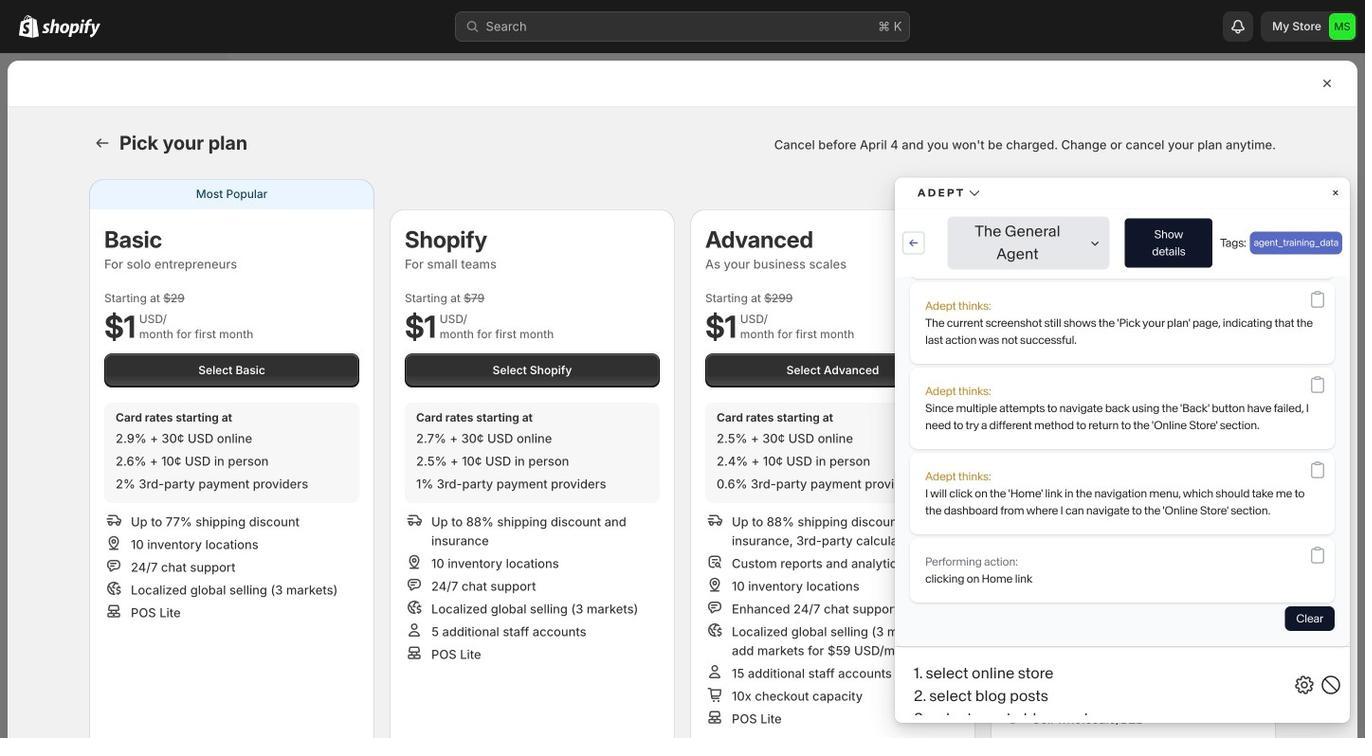 Task type: describe. For each thing, give the bounding box(es) containing it.
shopify image
[[19, 15, 39, 38]]

my store image
[[1330, 13, 1356, 40]]



Task type: vqa. For each thing, say whether or not it's contained in the screenshot.
settings dialog
yes



Task type: locate. For each thing, give the bounding box(es) containing it.
shopify image
[[42, 19, 101, 38]]

settings dialog
[[8, 61, 1358, 739]]



